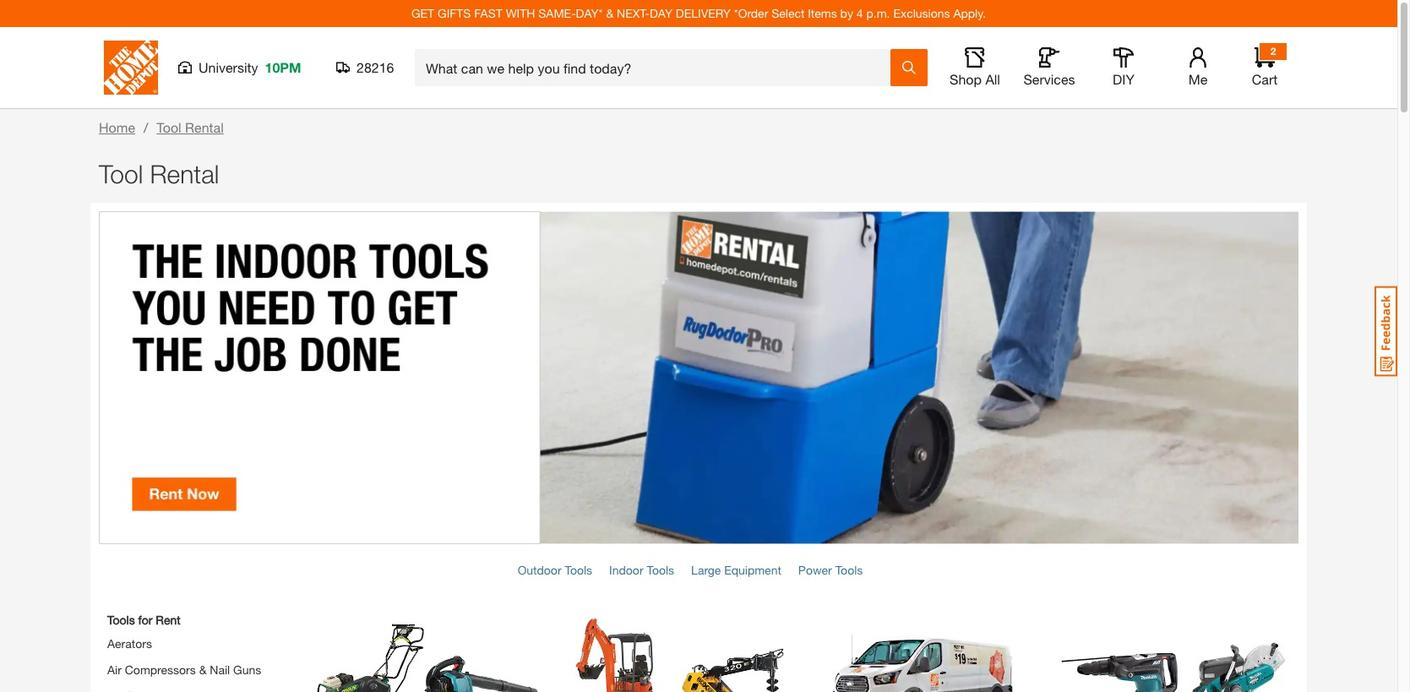 Task type: vqa. For each thing, say whether or not it's contained in the screenshot.
home "link"
yes



Task type: describe. For each thing, give the bounding box(es) containing it.
shop all button
[[948, 47, 1002, 88]]

feedback link image
[[1375, 286, 1398, 377]]

large equipment
[[691, 563, 782, 578]]

me button
[[1171, 47, 1226, 88]]

home link
[[99, 119, 135, 135]]

services button
[[1023, 47, 1077, 88]]

tool rental link
[[157, 119, 224, 135]]

large
[[691, 563, 721, 578]]

large equipment link
[[691, 563, 782, 578]]

shop all
[[950, 71, 1001, 87]]

0 vertical spatial tool rental
[[157, 119, 224, 135]]

university
[[199, 59, 258, 75]]

0 vertical spatial &
[[606, 6, 614, 20]]

me
[[1189, 71, 1208, 87]]

fast
[[474, 6, 503, 20]]

the home depot logo image
[[104, 41, 158, 95]]

outdoor tools
[[518, 563, 593, 578]]

power tools link
[[799, 563, 863, 578]]

tools for rent
[[107, 613, 181, 628]]

1 vertical spatial tool rental
[[99, 159, 219, 188]]

by
[[841, 6, 854, 20]]

apply.
[[954, 6, 986, 20]]

indoor tools link
[[609, 563, 675, 578]]

3  image from the left
[[809, 618, 1041, 692]]

indoor
[[609, 563, 644, 578]]

4  image from the left
[[1058, 618, 1291, 692]]

for
[[138, 613, 152, 628]]

compressors
[[125, 663, 196, 677]]

10pm
[[265, 59, 301, 75]]

diy button
[[1097, 47, 1151, 88]]

get
[[412, 6, 435, 20]]

tools for outdoor tools
[[565, 563, 593, 578]]

tools left for
[[107, 613, 135, 628]]

get gifts fast with same-day* & next-day delivery *order select items by 4 p.m. exclusions apply.
[[412, 6, 986, 20]]

the indoor tools you need to get the job done - rent now image
[[99, 211, 1299, 545]]

day
[[650, 6, 673, 20]]

*order
[[734, 6, 769, 20]]

28216 button
[[336, 59, 395, 76]]

with
[[506, 6, 535, 20]]

0 vertical spatial tool
[[157, 119, 181, 135]]

1 vertical spatial rental
[[150, 159, 219, 188]]

1  image from the left
[[310, 618, 543, 692]]

rent
[[156, 613, 181, 628]]

gifts
[[438, 6, 471, 20]]



Task type: locate. For each thing, give the bounding box(es) containing it.
cart
[[1252, 71, 1278, 87]]

exclusions
[[894, 6, 950, 20]]

p.m.
[[867, 6, 890, 20]]

aerators
[[107, 637, 152, 651]]

nail
[[210, 663, 230, 677]]

rental down university
[[185, 119, 224, 135]]

1 horizontal spatial tool
[[157, 119, 181, 135]]

& right day*
[[606, 6, 614, 20]]

rental down tool rental link
[[150, 159, 219, 188]]

tools for indoor tools
[[647, 563, 675, 578]]

0 horizontal spatial tool
[[99, 159, 143, 188]]

What can we help you find today? search field
[[426, 50, 890, 85]]

diy
[[1113, 71, 1135, 87]]

1 horizontal spatial &
[[606, 6, 614, 20]]

select
[[772, 6, 805, 20]]

same-
[[539, 6, 576, 20]]

power tools
[[799, 563, 863, 578]]

air compressors & nail guns link
[[107, 663, 261, 677]]

services
[[1024, 71, 1076, 87]]

0 vertical spatial rental
[[185, 119, 224, 135]]

power
[[799, 563, 832, 578]]

2
[[1271, 45, 1277, 57]]

air compressors & nail guns
[[107, 663, 261, 677]]

next-
[[617, 6, 650, 20]]

equipment
[[724, 563, 782, 578]]

& left nail
[[199, 663, 207, 677]]

university 10pm
[[199, 59, 301, 75]]

tools for power tools
[[836, 563, 863, 578]]

4
[[857, 6, 863, 20]]

tools right indoor
[[647, 563, 675, 578]]

tool
[[157, 119, 181, 135], [99, 159, 143, 188]]

28216
[[357, 59, 394, 75]]

tools right outdoor
[[565, 563, 593, 578]]

air
[[107, 663, 122, 677]]

tool rental down university
[[157, 119, 224, 135]]

0 horizontal spatial &
[[199, 663, 207, 677]]

2  image from the left
[[560, 618, 792, 692]]

tools
[[565, 563, 593, 578], [647, 563, 675, 578], [836, 563, 863, 578], [107, 613, 135, 628]]

1 vertical spatial tool
[[99, 159, 143, 188]]

items
[[808, 6, 837, 20]]

aerators link
[[107, 637, 152, 651]]

cart 2
[[1252, 45, 1278, 87]]

home
[[99, 119, 135, 135]]

 image
[[310, 618, 543, 692], [560, 618, 792, 692], [809, 618, 1041, 692], [1058, 618, 1291, 692]]

day*
[[576, 6, 603, 20]]

outdoor tools link
[[518, 563, 593, 578]]

tool rental
[[157, 119, 224, 135], [99, 159, 219, 188]]

1 vertical spatial &
[[199, 663, 207, 677]]

tools right power
[[836, 563, 863, 578]]

rental
[[185, 119, 224, 135], [150, 159, 219, 188]]

shop
[[950, 71, 982, 87]]

outdoor
[[518, 563, 562, 578]]

tool right home link
[[157, 119, 181, 135]]

tool down home
[[99, 159, 143, 188]]

all
[[986, 71, 1001, 87]]

guns
[[233, 663, 261, 677]]

indoor tools
[[609, 563, 675, 578]]

delivery
[[676, 6, 731, 20]]

tool rental down tool rental link
[[99, 159, 219, 188]]

&
[[606, 6, 614, 20], [199, 663, 207, 677]]



